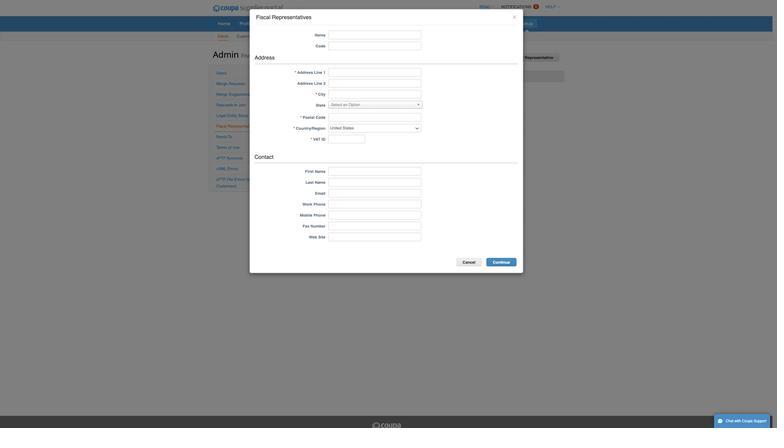 Task type: locate. For each thing, give the bounding box(es) containing it.
fax
[[303, 224, 310, 229]]

postal
[[303, 115, 315, 120]]

setup right the × button
[[521, 20, 533, 26]]

1 vertical spatial line
[[314, 81, 322, 86]]

address down * address line 1
[[297, 81, 313, 86]]

code down sheets
[[316, 44, 326, 48]]

Mobile Phone text field
[[328, 211, 421, 220]]

1 vertical spatial merge
[[216, 92, 228, 97]]

1 code from the top
[[316, 44, 326, 48]]

1 vertical spatial errors
[[234, 177, 245, 182]]

1 vertical spatial sftp
[[216, 177, 226, 182]]

requests left to
[[216, 103, 233, 107]]

legal entity setup
[[216, 113, 249, 118]]

customer setup
[[237, 34, 265, 39]]

* for * postal code
[[300, 115, 302, 120]]

catalogs link
[[379, 19, 405, 28]]

country/region up 2
[[315, 74, 345, 78]]

country/region
[[315, 74, 345, 78], [296, 126, 326, 131]]

fiscal
[[256, 14, 271, 20], [241, 52, 255, 59], [513, 55, 524, 60], [216, 124, 227, 129]]

merge
[[216, 82, 228, 86], [216, 92, 228, 97]]

0 vertical spatial merge
[[216, 82, 228, 86]]

0 vertical spatial code
[[316, 44, 326, 48]]

setup inside 'link'
[[521, 20, 533, 26]]

entity
[[227, 113, 237, 118]]

requests to join link
[[216, 103, 246, 107]]

cxml
[[216, 167, 226, 171]]

1 vertical spatial name
[[315, 170, 326, 174]]

setup right customer
[[255, 34, 265, 39]]

last name
[[306, 180, 326, 185]]

name down sheets
[[315, 33, 326, 37]]

cancel button
[[456, 258, 482, 267]]

work phone
[[303, 202, 326, 207]]

phone down "email"
[[314, 202, 326, 207]]

business performance
[[410, 20, 458, 26]]

coupa
[[742, 419, 753, 424]]

1 merge from the top
[[216, 82, 228, 86]]

None text field
[[328, 68, 421, 77], [328, 113, 421, 122], [328, 68, 421, 77], [328, 113, 421, 122]]

admin
[[218, 34, 229, 39], [213, 49, 239, 60]]

sftp
[[216, 156, 226, 161], [216, 177, 226, 182]]

setup down join
[[238, 113, 249, 118]]

Email text field
[[328, 189, 421, 198]]

terms
[[216, 145, 227, 150]]

name right last
[[315, 180, 326, 185]]

chat with coupa support button
[[715, 415, 771, 429]]

* country/region
[[294, 126, 326, 131]]

0 vertical spatial phone
[[314, 202, 326, 207]]

admin for admin
[[218, 34, 229, 39]]

address up the address line 2
[[297, 70, 313, 75]]

1 horizontal spatial id
[[397, 74, 401, 78]]

add fiscal representative link
[[498, 53, 560, 62]]

home
[[218, 20, 231, 26]]

business
[[410, 20, 429, 26]]

catalogs
[[383, 20, 401, 26]]

errors
[[227, 167, 238, 171], [234, 177, 245, 182]]

cxml errors link
[[216, 167, 238, 171]]

admin link
[[217, 33, 229, 41]]

requests up suggestions on the left of the page
[[229, 82, 245, 86]]

Name text field
[[328, 31, 421, 39]]

Work Phone text field
[[328, 200, 421, 209]]

*
[[295, 70, 296, 75], [316, 92, 317, 97], [300, 115, 302, 120], [294, 126, 295, 131], [311, 137, 312, 142]]

2 horizontal spatial setup
[[521, 20, 533, 26]]

sheets
[[315, 20, 329, 26]]

address down customer setup link
[[255, 54, 275, 61]]

None text field
[[328, 90, 421, 98], [328, 135, 365, 143], [328, 90, 421, 98], [328, 135, 365, 143]]

* for * address line 1
[[295, 70, 296, 75]]

admin down admin link
[[213, 49, 239, 60]]

0 vertical spatial id
[[397, 74, 401, 78]]

0 vertical spatial errors
[[227, 167, 238, 171]]

legal
[[216, 113, 226, 118]]

name
[[315, 33, 326, 37], [315, 170, 326, 174], [315, 180, 326, 185]]

users link
[[216, 71, 227, 75]]

orders link
[[259, 19, 281, 28]]

fiscal right add
[[513, 55, 524, 60]]

errors inside the sftp file errors (to customers)
[[234, 177, 245, 182]]

fiscal representatives link
[[216, 124, 256, 129]]

requests
[[229, 82, 245, 86], [216, 103, 233, 107]]

0 horizontal spatial coupa supplier portal image
[[209, 1, 287, 16]]

to
[[228, 135, 232, 139]]

1 sftp from the top
[[216, 156, 226, 161]]

line left 2
[[314, 81, 322, 86]]

0 vertical spatial line
[[314, 70, 322, 75]]

sftp inside the sftp file errors (to customers)
[[216, 177, 226, 182]]

id right vat
[[322, 137, 326, 142]]

merge suggestions link
[[216, 92, 250, 97]]

terms of use link
[[216, 145, 240, 150]]

0 vertical spatial name
[[315, 33, 326, 37]]

setup
[[521, 20, 533, 26], [255, 34, 265, 39], [238, 113, 249, 118]]

merge down users link
[[216, 82, 228, 86]]

2 name from the top
[[315, 170, 326, 174]]

1 horizontal spatial coupa supplier portal image
[[371, 423, 402, 429]]

id
[[397, 74, 401, 78], [322, 137, 326, 142]]

customers)
[[216, 184, 237, 189]]

sftp up customers)
[[216, 177, 226, 182]]

cancel
[[463, 260, 476, 265]]

continue button
[[487, 258, 517, 267]]

1 vertical spatial phone
[[314, 213, 326, 218]]

sftp up cxml
[[216, 156, 226, 161]]

sourcing link
[[463, 19, 489, 28]]

2 phone from the top
[[314, 213, 326, 218]]

1 phone from the top
[[314, 202, 326, 207]]

coupa supplier portal image
[[209, 1, 287, 16], [371, 423, 402, 429]]

business performance link
[[406, 19, 461, 28]]

0 vertical spatial coupa supplier portal image
[[209, 1, 287, 16]]

name right first
[[315, 170, 326, 174]]

invoices link
[[352, 19, 377, 28]]

users
[[216, 71, 227, 75]]

1 vertical spatial representatives
[[257, 52, 298, 59]]

mobile phone
[[300, 213, 326, 218]]

2 vertical spatial setup
[[238, 113, 249, 118]]

representatives inside admin fiscal representatives
[[257, 52, 298, 59]]

fiscal down customer setup link
[[241, 52, 255, 59]]

contact
[[255, 154, 274, 160]]

0 horizontal spatial setup
[[238, 113, 249, 118]]

address
[[255, 54, 275, 61], [297, 70, 313, 75], [297, 81, 313, 86]]

profile
[[240, 20, 253, 26]]

1 line from the top
[[314, 70, 322, 75]]

fiscal inside admin fiscal representatives
[[241, 52, 255, 59]]

name for first name
[[315, 170, 326, 174]]

errors down accounts
[[227, 167, 238, 171]]

3 name from the top
[[315, 180, 326, 185]]

0 vertical spatial fiscal representatives
[[256, 14, 312, 20]]

sftp file errors (to customers)
[[216, 177, 251, 189]]

phone
[[314, 202, 326, 207], [314, 213, 326, 218]]

0 vertical spatial country/region
[[315, 74, 345, 78]]

1 vertical spatial code
[[316, 115, 326, 120]]

code right postal
[[316, 115, 326, 120]]

first name
[[305, 170, 326, 174]]

(to
[[246, 177, 251, 182]]

add
[[504, 55, 512, 60]]

2 merge from the top
[[216, 92, 228, 97]]

* for * country/region
[[294, 126, 295, 131]]

2 vertical spatial name
[[315, 180, 326, 185]]

representative
[[525, 55, 553, 60]]

mobile
[[300, 213, 312, 218]]

chat
[[726, 419, 734, 424]]

to
[[234, 103, 238, 107]]

0 vertical spatial admin
[[218, 34, 229, 39]]

option
[[349, 102, 360, 107]]

0 vertical spatial sftp
[[216, 156, 226, 161]]

merge requests
[[216, 82, 245, 86]]

First Name text field
[[328, 167, 421, 176]]

0 vertical spatial setup
[[521, 20, 533, 26]]

1 vertical spatial setup
[[255, 34, 265, 39]]

remit-to link
[[216, 135, 232, 139]]

errors left (to
[[234, 177, 245, 182]]

1 name from the top
[[315, 33, 326, 37]]

merge down merge requests link
[[216, 92, 228, 97]]

0 vertical spatial address
[[255, 54, 275, 61]]

id right tax on the top right of page
[[397, 74, 401, 78]]

sourcing
[[467, 20, 485, 26]]

phone up number
[[314, 213, 326, 218]]

2 vertical spatial address
[[297, 81, 313, 86]]

customer setup link
[[236, 33, 266, 41]]

city
[[318, 92, 326, 97]]

work
[[303, 202, 312, 207]]

an
[[343, 102, 348, 107]]

country/region down postal
[[296, 126, 326, 131]]

2 sftp from the top
[[216, 177, 226, 182]]

* for * vat id
[[311, 137, 312, 142]]

0 horizontal spatial id
[[322, 137, 326, 142]]

Last Name text field
[[328, 178, 421, 187]]

state
[[316, 103, 326, 108]]

1 vertical spatial admin
[[213, 49, 239, 60]]

requests to join
[[216, 103, 246, 107]]

admin down home
[[218, 34, 229, 39]]

line left 1
[[314, 70, 322, 75]]



Task type: describe. For each thing, give the bounding box(es) containing it.
first
[[305, 170, 314, 174]]

remit-to
[[216, 135, 232, 139]]

continue
[[493, 260, 510, 265]]

join
[[239, 103, 246, 107]]

customer
[[237, 34, 254, 39]]

* for * city
[[316, 92, 317, 97]]

* vat id
[[311, 137, 326, 142]]

2 code from the top
[[316, 115, 326, 120]]

legal entity setup link
[[216, 113, 249, 118]]

1
[[323, 70, 326, 75]]

admin for admin fiscal representatives
[[213, 49, 239, 60]]

ons
[[504, 20, 512, 26]]

Code text field
[[328, 42, 421, 50]]

select an option link
[[328, 101, 423, 108]]

2
[[323, 81, 326, 86]]

last
[[306, 180, 314, 185]]

merge for merge requests
[[216, 82, 228, 86]]

address for address line 2
[[297, 81, 313, 86]]

1 vertical spatial requests
[[216, 103, 233, 107]]

Fax Number text field
[[328, 222, 421, 231]]

address for address
[[255, 54, 275, 61]]

number
[[311, 224, 326, 229]]

asn link
[[334, 19, 351, 28]]

fiscal down the legal
[[216, 124, 227, 129]]

* postal code
[[300, 115, 326, 120]]

select
[[331, 102, 342, 107]]

vat
[[313, 137, 321, 142]]

support
[[754, 419, 767, 424]]

add fiscal representative
[[504, 55, 553, 60]]

with
[[735, 419, 741, 424]]

remit-
[[216, 135, 228, 139]]

accounts
[[227, 156, 243, 161]]

0 vertical spatial requests
[[229, 82, 245, 86]]

suggestions
[[229, 92, 250, 97]]

tax id
[[389, 74, 401, 78]]

performance
[[430, 20, 458, 26]]

sftp file errors (to customers) link
[[216, 177, 251, 189]]

0 vertical spatial representatives
[[272, 14, 312, 20]]

* address line 1
[[295, 70, 326, 75]]

service/time sheets
[[287, 20, 329, 26]]

2 vertical spatial representatives
[[228, 124, 256, 129]]

web
[[309, 235, 317, 240]]

1 vertical spatial country/region
[[296, 126, 326, 131]]

fiscal right profile
[[256, 14, 271, 20]]

sftp for sftp file errors (to customers)
[[216, 177, 226, 182]]

1 vertical spatial coupa supplier portal image
[[371, 423, 402, 429]]

home link
[[214, 19, 235, 28]]

1 vertical spatial fiscal representatives
[[216, 124, 256, 129]]

terms of use
[[216, 145, 240, 150]]

Web Site text field
[[328, 233, 421, 242]]

profile link
[[236, 19, 257, 28]]

tax
[[389, 74, 396, 78]]

× button
[[513, 13, 517, 20]]

add-ons
[[494, 20, 512, 26]]

Address Line 2 text field
[[328, 79, 421, 87]]

merge for merge suggestions
[[216, 92, 228, 97]]

web site
[[309, 235, 326, 240]]

1 vertical spatial address
[[297, 70, 313, 75]]

1 horizontal spatial setup
[[255, 34, 265, 39]]

* city
[[316, 92, 326, 97]]

use
[[233, 145, 240, 150]]

admin fiscal representatives
[[213, 49, 298, 60]]

setup link
[[517, 19, 537, 28]]

orders
[[263, 20, 277, 26]]

invoices
[[356, 20, 373, 26]]

phone for work phone
[[314, 202, 326, 207]]

phone for mobile phone
[[314, 213, 326, 218]]

address line 2
[[297, 81, 326, 86]]

select an option
[[331, 102, 360, 107]]

add-
[[494, 20, 504, 26]]

×
[[513, 13, 517, 20]]

fax number
[[303, 224, 326, 229]]

asn
[[338, 20, 347, 26]]

name for last name
[[315, 180, 326, 185]]

merge requests link
[[216, 82, 245, 86]]

2 line from the top
[[314, 81, 322, 86]]

file
[[227, 177, 233, 182]]

service/time
[[287, 20, 314, 26]]

cxml errors
[[216, 167, 238, 171]]

sftp for sftp accounts
[[216, 156, 226, 161]]

chat with coupa support
[[726, 419, 767, 424]]

of
[[228, 145, 232, 150]]

1 vertical spatial id
[[322, 137, 326, 142]]

email
[[315, 191, 326, 196]]

site
[[318, 235, 326, 240]]

merge suggestions
[[216, 92, 250, 97]]

add-ons link
[[490, 19, 516, 28]]



Task type: vqa. For each thing, say whether or not it's contained in the screenshot.
Company associated with Company Size
no



